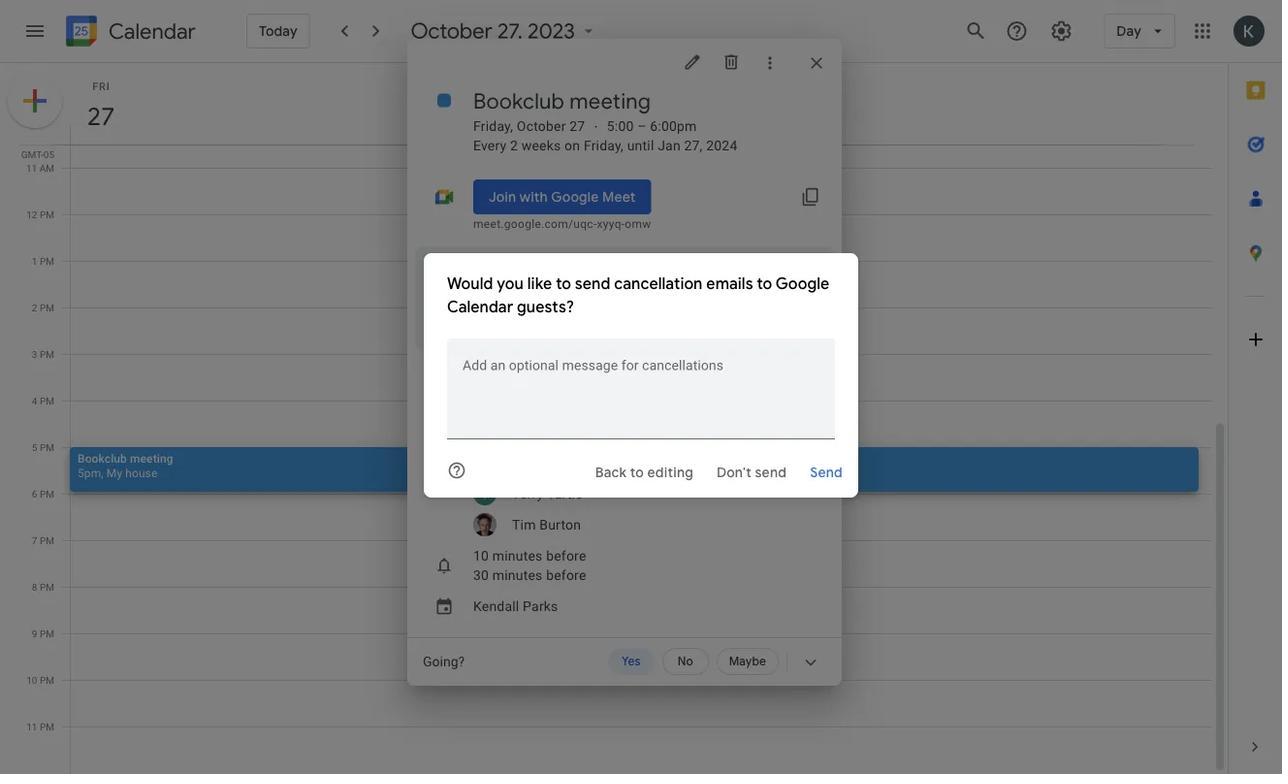 Task type: vqa. For each thing, say whether or not it's contained in the screenshot.
the emails
yes



Task type: locate. For each thing, give the bounding box(es) containing it.
10 inside 10 minutes before 30 minutes before
[[474, 548, 489, 564]]

calendar
[[109, 18, 196, 45], [447, 297, 514, 317]]

2 pm from the top
[[40, 255, 54, 267]]

1 horizontal spatial friday,
[[584, 137, 624, 153]]

1 minutes from the top
[[493, 548, 543, 564]]

kendall down 30
[[474, 598, 520, 614]]

my down explore
[[474, 365, 492, 381]]

xyyq-
[[597, 217, 625, 231]]

10 down 9
[[26, 674, 37, 686]]

emails
[[707, 274, 754, 294]]

with up meet.google.com/uqc-
[[520, 188, 548, 206]]

1 vertical spatial plan
[[525, 316, 552, 334]]

would you like to send cancellation emails to google calendar guests? heading
[[447, 273, 835, 319]]

guests tree
[[400, 438, 842, 540]]

9 pm
[[32, 628, 54, 639]]

1 horizontal spatial parks
[[562, 442, 597, 458]]

pm for 1 pm
[[40, 255, 54, 267]]

every
[[474, 137, 507, 153]]

house inside button
[[496, 365, 534, 381]]

meeting for bookclub meeting friday, october 27 ⋅ 5:00 – 6:00pm every 2 weeks on friday, until jan 27, 2024
[[570, 87, 651, 114]]

2023
[[528, 17, 576, 45]]

send
[[575, 274, 611, 294], [755, 464, 787, 481]]

meeting
[[570, 87, 651, 114], [130, 452, 173, 465]]

1 horizontal spatial 27,
[[685, 137, 703, 153]]

kendall parks down notifications element
[[474, 598, 558, 614]]

calendar inside calendar element
[[109, 18, 196, 45]]

my
[[474, 365, 492, 381], [107, 466, 122, 480]]

1 horizontal spatial to
[[630, 464, 644, 481]]

google
[[551, 188, 599, 206], [687, 274, 725, 287], [776, 274, 830, 294]]

6 pm from the top
[[40, 441, 54, 453]]

grid containing bookclub meeting
[[0, 63, 1228, 774]]

pm for 4 pm
[[40, 395, 54, 407]]

2 down 1 in the left top of the page
[[32, 302, 37, 313]]

1 vertical spatial with
[[651, 274, 674, 287]]

10 for 10 minutes before 30 minutes before
[[474, 548, 489, 564]]

1 vertical spatial before
[[546, 567, 587, 583]]

11 pm from the top
[[40, 674, 54, 686]]

pm right 3
[[40, 348, 54, 360]]

2
[[510, 137, 518, 153], [32, 302, 37, 313]]

9 pm from the top
[[40, 581, 54, 593]]

1 vertical spatial my
[[107, 466, 122, 480]]

pm right 1 in the left top of the page
[[40, 255, 54, 267]]

grid
[[0, 63, 1228, 774]]

8 pm from the top
[[40, 535, 54, 546]]

minutes right 30
[[493, 567, 543, 583]]

0 vertical spatial plan
[[529, 290, 552, 304]]

pm right '6'
[[40, 488, 54, 500]]

to
[[556, 274, 571, 294], [757, 274, 773, 294], [630, 464, 644, 481]]

kendall
[[512, 442, 558, 458], [474, 598, 520, 614]]

12 pm from the top
[[40, 721, 54, 733]]

pm down 10 pm
[[40, 721, 54, 733]]

2 minutes from the top
[[493, 567, 543, 583]]

1 horizontal spatial meeting
[[570, 87, 651, 114]]

1 vertical spatial 2
[[32, 302, 37, 313]]

1 11 from the top
[[26, 162, 37, 174]]

send right don't
[[755, 464, 787, 481]]

1 pm
[[32, 255, 54, 267]]

2 right every
[[510, 137, 518, 153]]

back
[[595, 464, 627, 481]]

0 horizontal spatial friday,
[[474, 118, 513, 134]]

bookclub inside bookclub meeting 5pm , my house
[[78, 452, 127, 465]]

explore plan button
[[466, 308, 560, 343]]

minutes down tim
[[493, 548, 543, 564]]

5 pm
[[32, 441, 54, 453]]

maybe
[[729, 654, 767, 669]]

0 horizontal spatial parks
[[523, 598, 558, 614]]

bookclub meeting heading
[[474, 87, 651, 114]]

house inside bookclub meeting 5pm , my house
[[125, 466, 158, 480]]

8 pm
[[32, 581, 54, 593]]

tab list
[[1229, 63, 1283, 720]]

1 vertical spatial house
[[125, 466, 158, 480]]

bookclub for bookclub meeting 5pm , my house
[[78, 452, 127, 465]]

plan down group
[[529, 290, 552, 304]]

house
[[496, 365, 534, 381], [125, 466, 158, 480]]

friday, up every
[[474, 118, 513, 134]]

meet.google.com/uqc-xyyq-omw
[[474, 217, 652, 231]]

to inside back to editing button
[[630, 464, 644, 481]]

join with google meet
[[489, 188, 636, 206]]

plan inside get longer group calls and more with a google workspace individual plan
[[529, 290, 552, 304]]

today
[[259, 22, 298, 40]]

27,
[[498, 17, 523, 45], [685, 137, 703, 153]]

get longer group calls and more with a google workspace individual plan
[[474, 274, 789, 304]]

1 horizontal spatial with
[[651, 274, 674, 287]]

1 vertical spatial 27,
[[685, 137, 703, 153]]

pm right 9
[[40, 628, 54, 639]]

0 horizontal spatial 2
[[32, 302, 37, 313]]

5pm
[[78, 466, 101, 480]]

7 pm from the top
[[40, 488, 54, 500]]

bookclub up ,
[[78, 452, 127, 465]]

1 vertical spatial send
[[755, 464, 787, 481]]

1 horizontal spatial 2
[[510, 137, 518, 153]]

you
[[497, 274, 524, 294]]

0 horizontal spatial october
[[411, 17, 493, 45]]

pm right the 7
[[40, 535, 54, 546]]

terry turtle tree item
[[446, 478, 842, 509]]

7 pm
[[32, 535, 54, 546]]

0 horizontal spatial with
[[520, 188, 548, 206]]

calendar element
[[62, 12, 196, 54]]

parks
[[562, 442, 597, 458], [523, 598, 558, 614]]

google up meet.google.com/uqc-xyyq-omw
[[551, 188, 599, 206]]

0 horizontal spatial house
[[125, 466, 158, 480]]

1 vertical spatial minutes
[[493, 567, 543, 583]]

8
[[32, 581, 37, 593]]

google right a
[[687, 274, 725, 287]]

with left a
[[651, 274, 674, 287]]

would you like to send cancellation emails to google calendar guests? dialog
[[424, 253, 859, 498]]

back to editing button
[[588, 455, 702, 490]]

11
[[26, 162, 37, 174], [26, 721, 37, 733]]

11 down gmt-
[[26, 162, 37, 174]]

1 pm from the top
[[40, 209, 54, 220]]

27, left "2023"
[[498, 17, 523, 45]]

0 vertical spatial 10
[[474, 548, 489, 564]]

5 pm from the top
[[40, 395, 54, 407]]

meeting inside bookclub meeting 5pm , my house
[[130, 452, 173, 465]]

11 for 11 pm
[[26, 721, 37, 733]]

2 before from the top
[[546, 567, 587, 583]]

0 horizontal spatial meeting
[[130, 452, 173, 465]]

tim
[[512, 517, 536, 533]]

0 vertical spatial send
[[575, 274, 611, 294]]

get
[[474, 274, 492, 287]]

my inside button
[[474, 365, 492, 381]]

maybe button
[[717, 648, 779, 675]]

0 vertical spatial 2
[[510, 137, 518, 153]]

1 horizontal spatial october
[[517, 118, 566, 134]]

and
[[596, 274, 616, 287]]

1 vertical spatial bookclub
[[78, 452, 127, 465]]

0 vertical spatial minutes
[[493, 548, 543, 564]]

0 vertical spatial 27,
[[498, 17, 523, 45]]

1 horizontal spatial bookclub
[[474, 87, 565, 114]]

0 vertical spatial house
[[496, 365, 534, 381]]

kendall parks up the terry turtle
[[512, 442, 597, 458]]

meeting inside 'bookclub meeting friday, october 27 ⋅ 5:00 – 6:00pm every 2 weeks on friday, until jan 27, 2024'
[[570, 87, 651, 114]]

plan
[[529, 290, 552, 304], [525, 316, 552, 334]]

0 vertical spatial calendar
[[109, 18, 196, 45]]

0 vertical spatial meeting
[[570, 87, 651, 114]]

1 vertical spatial friday,
[[584, 137, 624, 153]]

1 vertical spatial october
[[517, 118, 566, 134]]

pm
[[40, 209, 54, 220], [40, 255, 54, 267], [40, 302, 54, 313], [40, 348, 54, 360], [40, 395, 54, 407], [40, 441, 54, 453], [40, 488, 54, 500], [40, 535, 54, 546], [40, 581, 54, 593], [40, 628, 54, 639], [40, 674, 54, 686], [40, 721, 54, 733]]

2 pm
[[32, 302, 54, 313]]

google inside would you like to send cancellation emails to google calendar guests?
[[776, 274, 830, 294]]

1 vertical spatial calendar
[[447, 297, 514, 317]]

pm down 9 pm
[[40, 674, 54, 686]]

0 horizontal spatial bookclub
[[78, 452, 127, 465]]

0 vertical spatial parks
[[562, 442, 597, 458]]

0 vertical spatial kendall
[[512, 442, 558, 458]]

pm for 8 pm
[[40, 581, 54, 593]]

like
[[528, 274, 552, 294]]

0 horizontal spatial calendar
[[109, 18, 196, 45]]

1 vertical spatial parks
[[523, 598, 558, 614]]

0 vertical spatial before
[[546, 548, 587, 564]]

1 horizontal spatial calendar
[[447, 297, 514, 317]]

12 pm
[[26, 209, 54, 220]]

4 pm from the top
[[40, 348, 54, 360]]

0 horizontal spatial send
[[575, 274, 611, 294]]

parks down notifications element
[[523, 598, 558, 614]]

pm for 5 pm
[[40, 441, 54, 453]]

column header
[[70, 63, 1213, 145]]

explore
[[474, 316, 521, 334]]

11 down 10 pm
[[26, 721, 37, 733]]

2 horizontal spatial google
[[776, 274, 830, 294]]

kendall parks
[[512, 442, 597, 458], [474, 598, 558, 614]]

0 horizontal spatial 10
[[26, 674, 37, 686]]

10 pm from the top
[[40, 628, 54, 639]]

google right emails
[[776, 274, 830, 294]]

1 horizontal spatial google
[[687, 274, 725, 287]]

meet.google.com/uqc-
[[474, 217, 597, 231]]

my inside bookclub meeting 5pm , my house
[[107, 466, 122, 480]]

11 for 11 am
[[26, 162, 37, 174]]

1 horizontal spatial my
[[474, 365, 492, 381]]

october inside 'bookclub meeting friday, october 27 ⋅ 5:00 – 6:00pm every 2 weeks on friday, until jan 27, 2024'
[[517, 118, 566, 134]]

pm down the 1 pm
[[40, 302, 54, 313]]

friday, down ⋅
[[584, 137, 624, 153]]

my right ,
[[107, 466, 122, 480]]

jan
[[658, 137, 681, 153]]

2 11 from the top
[[26, 721, 37, 733]]

0 vertical spatial kendall parks
[[512, 442, 597, 458]]

notifications element
[[474, 546, 587, 585]]

pm right the 12
[[40, 209, 54, 220]]

5:00
[[607, 118, 634, 134]]

3 pm from the top
[[40, 302, 54, 313]]

10 pm
[[26, 674, 54, 686]]

pm right 4
[[40, 395, 54, 407]]

27, right "jan"
[[685, 137, 703, 153]]

bookclub for bookclub meeting friday, october 27 ⋅ 5:00 – 6:00pm every 2 weeks on friday, until jan 27, 2024
[[474, 87, 565, 114]]

1 vertical spatial kendall parks
[[474, 598, 558, 614]]

0 vertical spatial bookclub
[[474, 87, 565, 114]]

0 horizontal spatial 27,
[[498, 17, 523, 45]]

1 vertical spatial 11
[[26, 721, 37, 733]]

plan right explore
[[525, 316, 552, 334]]

10 inside grid
[[26, 674, 37, 686]]

1 vertical spatial meeting
[[130, 452, 173, 465]]

house right ,
[[125, 466, 158, 480]]

kendall parks, attending, organizer tree item
[[446, 438, 842, 478]]

bookclub
[[474, 87, 565, 114], [78, 452, 127, 465]]

pm for 11 pm
[[40, 721, 54, 733]]

bookclub up weeks
[[474, 87, 565, 114]]

more
[[620, 274, 648, 287]]

october 27, 2023 button
[[403, 17, 607, 45]]

going?
[[423, 654, 465, 670]]

10 up 30
[[474, 548, 489, 564]]

0 vertical spatial friday,
[[474, 118, 513, 134]]

bookclub inside 'bookclub meeting friday, october 27 ⋅ 5:00 – 6:00pm every 2 weeks on friday, until jan 27, 2024'
[[474, 87, 565, 114]]

house down explore plan button
[[496, 365, 534, 381]]

2 horizontal spatial to
[[757, 274, 773, 294]]

minutes
[[493, 548, 543, 564], [493, 567, 543, 583]]

google inside get longer group calls and more with a google workspace individual plan
[[687, 274, 725, 287]]

0 vertical spatial 11
[[26, 162, 37, 174]]

individual
[[474, 290, 526, 304]]

1 horizontal spatial 10
[[474, 548, 489, 564]]

send left more
[[575, 274, 611, 294]]

1 horizontal spatial house
[[496, 365, 534, 381]]

pm right 8
[[40, 581, 54, 593]]

yes button
[[608, 648, 655, 675]]

before
[[546, 548, 587, 564], [546, 567, 587, 583]]

pm right 5
[[40, 441, 54, 453]]

0 horizontal spatial my
[[107, 466, 122, 480]]

with inside get longer group calls and more with a google workspace individual plan
[[651, 274, 674, 287]]

tim burton tree item
[[446, 509, 842, 540]]

–
[[638, 118, 647, 134]]

1 horizontal spatial send
[[755, 464, 787, 481]]

kendall up terry
[[512, 442, 558, 458]]

meeting for bookclub meeting 5pm , my house
[[130, 452, 173, 465]]

12
[[26, 209, 37, 220]]

october
[[411, 17, 493, 45], [517, 118, 566, 134]]

parks up back on the left bottom of page
[[562, 442, 597, 458]]

0 vertical spatial my
[[474, 365, 492, 381]]

1 vertical spatial 10
[[26, 674, 37, 686]]

3 pm
[[32, 348, 54, 360]]



Task type: describe. For each thing, give the bounding box(es) containing it.
explore plan
[[474, 316, 552, 334]]

my house button
[[408, 358, 842, 389]]

27, inside 'bookclub meeting friday, october 27 ⋅ 5:00 – 6:00pm every 2 weeks on friday, until jan 27, 2024'
[[685, 137, 703, 153]]

0 horizontal spatial google
[[551, 188, 599, 206]]

4 pm
[[32, 395, 54, 407]]

support image
[[1006, 19, 1029, 43]]

pm for 10 pm
[[40, 674, 54, 686]]

on
[[565, 137, 580, 153]]

send inside would you like to send cancellation emails to google calendar guests?
[[575, 274, 611, 294]]

bookclub meeting 5pm , my house
[[78, 452, 173, 480]]

don't send
[[717, 464, 787, 481]]

plan inside button
[[525, 316, 552, 334]]

no button
[[663, 648, 709, 675]]

10 minutes before 30 minutes before
[[474, 548, 587, 583]]

longer
[[495, 274, 530, 287]]

terry turtle
[[512, 486, 583, 502]]

don't
[[717, 464, 752, 481]]

5
[[32, 441, 37, 453]]

meet
[[603, 188, 636, 206]]

am
[[40, 162, 54, 174]]

1 before from the top
[[546, 548, 587, 564]]

gmt-05
[[21, 148, 54, 160]]

0 vertical spatial october
[[411, 17, 493, 45]]

google for cancellation
[[776, 274, 830, 294]]

⋅
[[593, 118, 599, 134]]

1
[[32, 255, 37, 267]]

3
[[32, 348, 37, 360]]

column header inside grid
[[70, 63, 1213, 145]]

05
[[43, 148, 54, 160]]

burton
[[540, 517, 581, 533]]

10 for 10 pm
[[26, 674, 37, 686]]

pm for 2 pm
[[40, 302, 54, 313]]

my house
[[474, 365, 534, 381]]

no
[[678, 654, 694, 669]]

2 inside 'bookclub meeting friday, october 27 ⋅ 5:00 – 6:00pm every 2 weeks on friday, until jan 27, 2024'
[[510, 137, 518, 153]]

turtle
[[547, 486, 583, 502]]

0 vertical spatial with
[[520, 188, 548, 206]]

7
[[32, 535, 37, 546]]

tim burton
[[512, 517, 581, 533]]

back to editing
[[595, 464, 694, 481]]

terry
[[512, 486, 544, 502]]

30
[[474, 567, 489, 583]]

pm for 6 pm
[[40, 488, 54, 500]]

send
[[810, 464, 843, 481]]

until
[[627, 137, 654, 153]]

27
[[570, 118, 585, 134]]

today button
[[246, 14, 310, 49]]

would you like to send cancellation emails to google calendar guests?
[[447, 274, 830, 317]]

pm for 12 pm
[[40, 209, 54, 220]]

weeks
[[522, 137, 561, 153]]

4
[[32, 395, 37, 407]]

don't send button
[[709, 455, 795, 490]]

kendall inside tree item
[[512, 442, 558, 458]]

2 inside grid
[[32, 302, 37, 313]]

calls
[[567, 274, 593, 287]]

join with google meet link
[[474, 180, 652, 214]]

11 am
[[26, 162, 54, 174]]

gmt-
[[21, 148, 43, 160]]

pm for 9 pm
[[40, 628, 54, 639]]

would
[[447, 274, 493, 294]]

group
[[533, 274, 564, 287]]

Add an optional message for cancellations text field
[[447, 354, 835, 424]]

,
[[101, 466, 104, 480]]

6
[[32, 488, 37, 500]]

a
[[677, 274, 684, 287]]

workspace
[[728, 274, 789, 287]]

join
[[489, 188, 516, 206]]

11 pm
[[26, 721, 54, 733]]

6 pm
[[32, 488, 54, 500]]

9
[[32, 628, 37, 639]]

pm for 3 pm
[[40, 348, 54, 360]]

editing
[[648, 464, 694, 481]]

send button
[[803, 455, 851, 490]]

2024
[[707, 137, 738, 153]]

pm for 7 pm
[[40, 535, 54, 546]]

delete event image
[[722, 52, 741, 72]]

kendall parks inside tree item
[[512, 442, 597, 458]]

guests?
[[517, 297, 575, 317]]

yes
[[622, 654, 641, 669]]

omw
[[625, 217, 652, 231]]

bookclub meeting friday, october 27 ⋅ 5:00 – 6:00pm every 2 weeks on friday, until jan 27, 2024
[[474, 87, 738, 153]]

google for more
[[687, 274, 725, 287]]

1 vertical spatial kendall
[[474, 598, 520, 614]]

calendar heading
[[105, 18, 196, 45]]

calendar inside would you like to send cancellation emails to google calendar guests?
[[447, 297, 514, 317]]

october 27, 2023
[[411, 17, 576, 45]]

6:00pm
[[650, 118, 697, 134]]

parks inside tree item
[[562, 442, 597, 458]]

send inside button
[[755, 464, 787, 481]]

cancellation
[[614, 274, 703, 294]]

0 horizontal spatial to
[[556, 274, 571, 294]]



